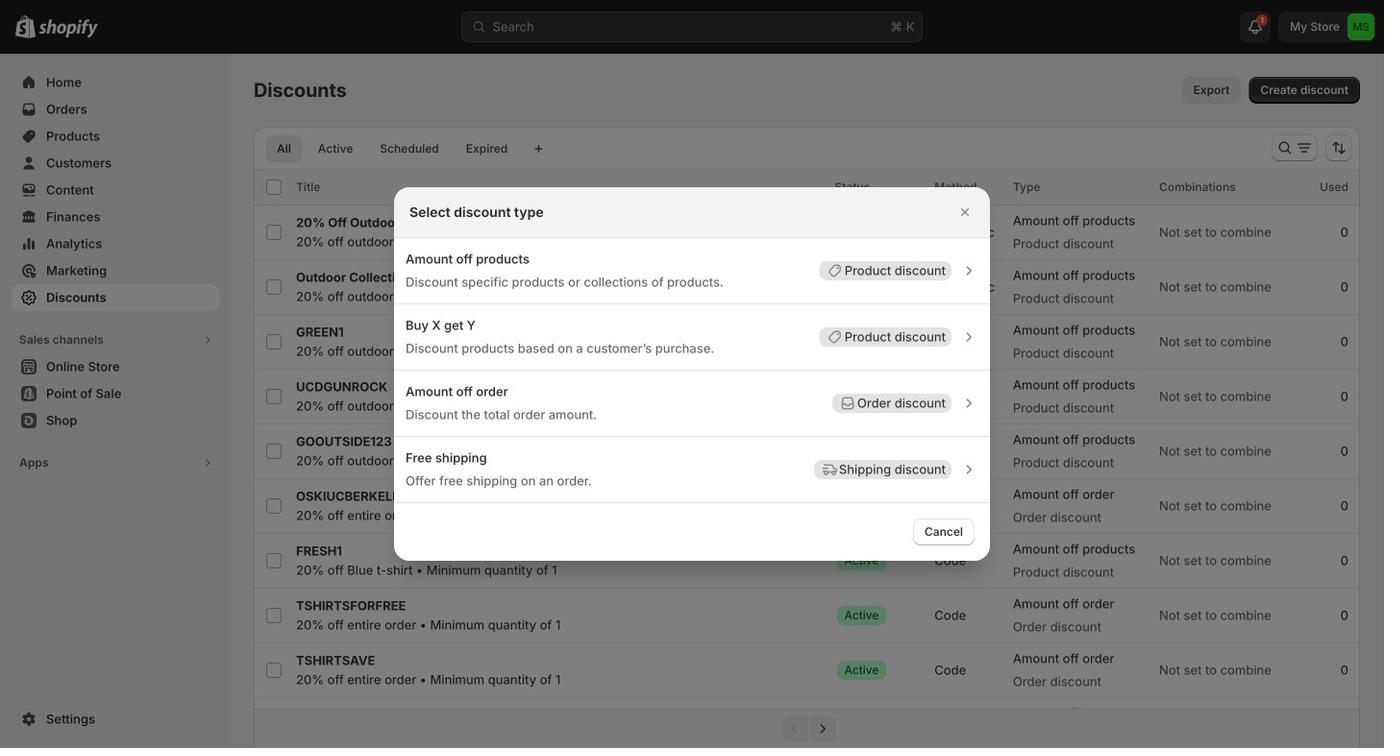 Task type: describe. For each thing, give the bounding box(es) containing it.
shopify image
[[38, 19, 98, 38]]

pagination element
[[254, 709, 1360, 749]]



Task type: vqa. For each thing, say whether or not it's contained in the screenshot.
dialog
yes



Task type: locate. For each thing, give the bounding box(es) containing it.
tab list
[[261, 135, 523, 162]]

dialog
[[0, 187, 1384, 561]]



